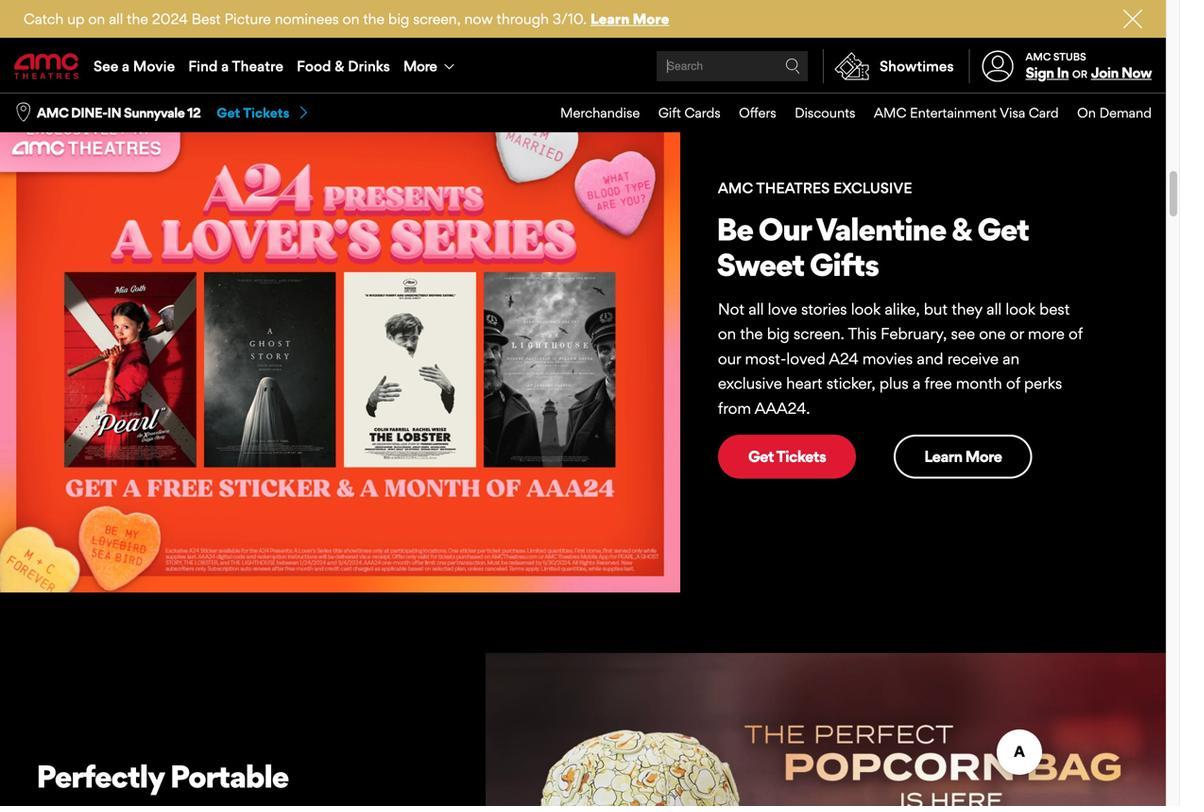 Task type: locate. For each thing, give the bounding box(es) containing it.
0 horizontal spatial get tickets
[[217, 105, 290, 121]]

0 vertical spatial of
[[1069, 324, 1083, 343]]

more right 3/10.
[[633, 10, 670, 27]]

0 horizontal spatial or
[[1010, 324, 1024, 343]]

big
[[388, 10, 410, 27], [767, 324, 790, 343]]

join
[[1091, 64, 1119, 81]]

find a theatre
[[188, 57, 284, 75]]

get tickets link
[[217, 104, 310, 122], [718, 435, 856, 479]]

stubs
[[1054, 50, 1087, 63]]

1 horizontal spatial learn
[[925, 447, 963, 466]]

get tickets link down the aaa24.
[[718, 435, 856, 479]]

1 horizontal spatial get tickets
[[748, 447, 826, 466]]

get down the aaa24.
[[748, 447, 774, 466]]

1 horizontal spatial look
[[1006, 299, 1036, 318]]

amc for amc theatres exclusive
[[718, 179, 753, 196]]

amc dine-in sunnyvale 12
[[37, 105, 201, 121]]

0 vertical spatial get tickets link
[[217, 104, 310, 122]]

learn right 3/10.
[[591, 10, 630, 27]]

0 horizontal spatial tickets
[[243, 105, 290, 121]]

1 vertical spatial of
[[1006, 374, 1021, 393]]

more
[[633, 10, 670, 27], [403, 57, 437, 75], [966, 447, 1002, 466]]

screen.
[[794, 324, 845, 343]]

a for theatre
[[221, 57, 229, 75]]

amc stubs sign in or join now
[[1026, 50, 1152, 81]]

on
[[88, 10, 105, 27], [343, 10, 360, 27], [718, 324, 736, 343]]

0 vertical spatial menu
[[0, 40, 1166, 93]]

on right up
[[88, 10, 105, 27]]

0 horizontal spatial on
[[88, 10, 105, 27]]

of right 'more'
[[1069, 324, 1083, 343]]

1 horizontal spatial all
[[749, 299, 764, 318]]

a
[[122, 57, 130, 75], [221, 57, 229, 75], [913, 374, 921, 393]]

the up drinks
[[363, 10, 385, 27]]

from
[[718, 399, 751, 418]]

menu down 'showtimes' image
[[542, 94, 1152, 132]]

exclusive
[[718, 374, 782, 393]]

and
[[917, 349, 944, 368]]

1 horizontal spatial tickets
[[777, 447, 826, 466]]

amc up the be
[[718, 179, 753, 196]]

offers link
[[721, 94, 777, 132]]

be our valentine & get sweet gifts
[[717, 210, 1029, 283]]

on right the nominees in the top of the page
[[343, 10, 360, 27]]

get tickets down theatre
[[217, 105, 290, 121]]

1 horizontal spatial of
[[1069, 324, 1083, 343]]

0 horizontal spatial more
[[403, 57, 437, 75]]

0 horizontal spatial big
[[388, 10, 410, 27]]

see a movie link
[[87, 40, 182, 93]]

a left free
[[913, 374, 921, 393]]

month
[[956, 374, 1003, 393]]

amc logo image
[[14, 53, 80, 79], [14, 53, 80, 79]]

look left best
[[1006, 299, 1036, 318]]

more down "screen,"
[[403, 57, 437, 75]]

more button
[[397, 40, 465, 93]]

menu
[[0, 40, 1166, 93], [542, 94, 1152, 132]]

theatre
[[232, 57, 284, 75]]

gift cards
[[658, 105, 721, 121]]

tickets for the rightmost get tickets link
[[777, 447, 826, 466]]

discounts link
[[777, 94, 856, 132]]

0 vertical spatial big
[[388, 10, 410, 27]]

see a movie
[[94, 57, 175, 75]]

amc down showtimes link
[[874, 105, 907, 121]]

cards
[[685, 105, 721, 121]]

2 horizontal spatial a
[[913, 374, 921, 393]]

or right in
[[1073, 68, 1088, 80]]

learn more link down month
[[894, 435, 1033, 479]]

1 vertical spatial &
[[952, 210, 972, 248]]

tickets
[[243, 105, 290, 121], [777, 447, 826, 466]]

tickets down theatre
[[243, 105, 290, 121]]

tickets down the aaa24.
[[777, 447, 826, 466]]

get right 12
[[217, 105, 240, 121]]

a for movie
[[122, 57, 130, 75]]

get tickets down the aaa24.
[[748, 447, 826, 466]]

close this dialog image
[[1133, 748, 1152, 767]]

theatres
[[756, 179, 830, 196]]

perks
[[1024, 374, 1062, 393]]

0 vertical spatial get
[[217, 105, 240, 121]]

plus
[[880, 374, 909, 393]]

get up they at the right top of the page
[[978, 210, 1029, 248]]

on
[[1078, 105, 1096, 121]]

0 horizontal spatial look
[[851, 299, 881, 318]]

look
[[851, 299, 881, 318], [1006, 299, 1036, 318]]

our
[[759, 210, 811, 248]]

merchandise link
[[542, 94, 640, 132]]

1 vertical spatial tickets
[[777, 447, 826, 466]]

big down love at the right top
[[767, 324, 790, 343]]

1 horizontal spatial or
[[1073, 68, 1088, 80]]

amc inside 'button'
[[37, 105, 68, 121]]

learn more link
[[591, 10, 670, 27], [894, 435, 1033, 479]]

big left "screen,"
[[388, 10, 410, 27]]

&
[[335, 57, 344, 75], [952, 210, 972, 248]]

0 vertical spatial or
[[1073, 68, 1088, 80]]

a right find
[[221, 57, 229, 75]]

1 horizontal spatial big
[[767, 324, 790, 343]]

more
[[1028, 324, 1065, 343]]

& inside menu
[[335, 57, 344, 75]]

amc left dine-
[[37, 105, 68, 121]]

2 horizontal spatial get
[[978, 210, 1029, 248]]

& right food at the top
[[335, 57, 344, 75]]

up
[[67, 10, 85, 27]]

1 vertical spatial more
[[403, 57, 437, 75]]

the left 2024
[[127, 10, 148, 27]]

on up our
[[718, 324, 736, 343]]

valentine
[[816, 210, 946, 248]]

search the AMC website text field
[[664, 59, 785, 73]]

not all love stories look alike, but they all look best on the big screen. this february, see one or more of our most-loved a24 movies and receive an exclusive heart sticker, plus a free month of perks from aaa24.
[[718, 299, 1083, 418]]

0 horizontal spatial &
[[335, 57, 344, 75]]

a24 lovers image
[[0, 107, 680, 593]]

1 horizontal spatial get tickets link
[[718, 435, 856, 479]]

1 horizontal spatial a
[[221, 57, 229, 75]]

learn more link right 3/10.
[[591, 10, 670, 27]]

all up one
[[987, 299, 1002, 318]]

of down an
[[1006, 374, 1021, 393]]

2 horizontal spatial the
[[740, 324, 763, 343]]

1 vertical spatial get tickets link
[[718, 435, 856, 479]]

more down month
[[966, 447, 1002, 466]]

big inside not all love stories look alike, but they all look best on the big screen. this february, see one or more of our most-loved a24 movies and receive an exclusive heart sticker, plus a free month of perks from aaa24.
[[767, 324, 790, 343]]

0 vertical spatial tickets
[[243, 105, 290, 121]]

all right not
[[749, 299, 764, 318]]

1 vertical spatial get
[[978, 210, 1029, 248]]

see
[[94, 57, 118, 75]]

or
[[1073, 68, 1088, 80], [1010, 324, 1024, 343]]

amc
[[1026, 50, 1051, 63], [874, 105, 907, 121], [37, 105, 68, 121], [718, 179, 753, 196]]

a right see
[[122, 57, 130, 75]]

sign in button
[[1026, 64, 1069, 81]]

perfectly
[[36, 757, 165, 795]]

2 horizontal spatial on
[[718, 324, 736, 343]]

1 vertical spatial learn more link
[[894, 435, 1033, 479]]

get tickets
[[217, 105, 290, 121], [748, 447, 826, 466]]

menu containing more
[[0, 40, 1166, 93]]

one
[[979, 324, 1006, 343]]

merchandise
[[560, 105, 640, 121]]

submit search icon image
[[785, 59, 801, 74]]

2 horizontal spatial more
[[966, 447, 1002, 466]]

0 horizontal spatial the
[[127, 10, 148, 27]]

or right one
[[1010, 324, 1024, 343]]

amc for amc dine-in sunnyvale 12
[[37, 105, 68, 121]]

0 vertical spatial &
[[335, 57, 344, 75]]

menu up merchandise link
[[0, 40, 1166, 93]]

or inside amc stubs sign in or join now
[[1073, 68, 1088, 80]]

the
[[127, 10, 148, 27], [363, 10, 385, 27], [740, 324, 763, 343]]

best picture showcase image
[[486, 0, 1166, 47]]

& up they at the right top of the page
[[952, 210, 972, 248]]

0 horizontal spatial a
[[122, 57, 130, 75]]

tickets for get tickets link to the top
[[243, 105, 290, 121]]

2 vertical spatial get
[[748, 447, 774, 466]]

of
[[1069, 324, 1083, 343], [1006, 374, 1021, 393]]

1 vertical spatial or
[[1010, 324, 1024, 343]]

amc inside amc stubs sign in or join now
[[1026, 50, 1051, 63]]

sign in or join amc stubs element
[[969, 40, 1152, 93]]

gift cards link
[[640, 94, 721, 132]]

all right up
[[109, 10, 123, 27]]

our
[[718, 349, 741, 368]]

the up most-
[[740, 324, 763, 343]]

0 vertical spatial learn more link
[[591, 10, 670, 27]]

1 vertical spatial menu
[[542, 94, 1152, 132]]

or inside not all love stories look alike, but they all look best on the big screen. this february, see one or more of our most-loved a24 movies and receive an exclusive heart sticker, plus a free month of perks from aaa24.
[[1010, 324, 1024, 343]]

1 horizontal spatial more
[[633, 10, 670, 27]]

discounts
[[795, 105, 856, 121]]

1 horizontal spatial get
[[748, 447, 774, 466]]

amc up sign
[[1026, 50, 1051, 63]]

learn down free
[[925, 447, 963, 466]]

1 horizontal spatial &
[[952, 210, 972, 248]]

get tickets link down theatre
[[217, 104, 310, 122]]

0 horizontal spatial get tickets link
[[217, 104, 310, 122]]

1 vertical spatial big
[[767, 324, 790, 343]]

sticker,
[[827, 374, 876, 393]]

look up the this
[[851, 299, 881, 318]]

0 vertical spatial learn
[[591, 10, 630, 27]]

0 vertical spatial get tickets
[[217, 105, 290, 121]]

amc entertainment visa card
[[874, 105, 1059, 121]]

all
[[109, 10, 123, 27], [749, 299, 764, 318], [987, 299, 1002, 318]]



Task type: vqa. For each thing, say whether or not it's contained in the screenshot.
Theatres
yes



Task type: describe. For each thing, give the bounding box(es) containing it.
drinks
[[348, 57, 390, 75]]

amc for amc stubs sign in or join now
[[1026, 50, 1051, 63]]

loved
[[787, 349, 826, 368]]

join now button
[[1091, 64, 1152, 81]]

through
[[497, 10, 549, 27]]

a inside not all love stories look alike, but they all look best on the big screen. this february, see one or more of our most-loved a24 movies and receive an exclusive heart sticker, plus a free month of perks from aaa24.
[[913, 374, 921, 393]]

3/10.
[[553, 10, 587, 27]]

learn more
[[925, 447, 1002, 466]]

this
[[848, 324, 877, 343]]

food
[[297, 57, 331, 75]]

sign
[[1026, 64, 1054, 81]]

catch up on all the 2024 best picture nominees on the big screen, now through 3/10. learn more
[[24, 10, 670, 27]]

get inside be our valentine & get sweet gifts
[[978, 210, 1029, 248]]

1 horizontal spatial the
[[363, 10, 385, 27]]

showtimes image
[[824, 49, 880, 83]]

catch
[[24, 10, 64, 27]]

food & drinks
[[297, 57, 390, 75]]

movie
[[133, 57, 175, 75]]

nominees
[[275, 10, 339, 27]]

more inside button
[[403, 57, 437, 75]]

showtimes link
[[823, 49, 954, 83]]

find
[[188, 57, 218, 75]]

1 vertical spatial learn
[[925, 447, 963, 466]]

menu containing merchandise
[[542, 94, 1152, 132]]

stories
[[801, 299, 847, 318]]

offers
[[739, 105, 777, 121]]

most-
[[745, 349, 787, 368]]

card
[[1029, 105, 1059, 121]]

receive
[[948, 349, 999, 368]]

portable
[[170, 757, 288, 795]]

picture
[[224, 10, 271, 27]]

0 horizontal spatial learn more link
[[591, 10, 670, 27]]

perfectly portable
[[36, 757, 288, 795]]

best
[[192, 10, 221, 27]]

screen,
[[413, 10, 461, 27]]

sweet
[[717, 246, 804, 283]]

an
[[1003, 349, 1020, 368]]

1 horizontal spatial learn more link
[[894, 435, 1033, 479]]

amc theatres exclusive
[[718, 179, 913, 196]]

alike,
[[885, 299, 920, 318]]

user profile image
[[972, 50, 1025, 82]]

amc entertainment visa card link
[[856, 94, 1059, 132]]

on inside not all love stories look alike, but they all look best on the big screen. this february, see one or more of our most-loved a24 movies and receive an exclusive heart sticker, plus a free month of perks from aaa24.
[[718, 324, 736, 343]]

see
[[951, 324, 975, 343]]

0 vertical spatial more
[[633, 10, 670, 27]]

2 horizontal spatial all
[[987, 299, 1002, 318]]

gifts
[[810, 246, 879, 283]]

not
[[718, 299, 745, 318]]

2 look from the left
[[1006, 299, 1036, 318]]

showtimes
[[880, 57, 954, 75]]

1 vertical spatial get tickets
[[748, 447, 826, 466]]

dine-
[[71, 105, 107, 121]]

1 look from the left
[[851, 299, 881, 318]]

2024
[[152, 10, 188, 27]]

love
[[768, 299, 798, 318]]

exclusive
[[834, 179, 913, 196]]

february,
[[881, 324, 947, 343]]

on demand
[[1078, 105, 1152, 121]]

2 vertical spatial more
[[966, 447, 1002, 466]]

heart
[[786, 374, 823, 393]]

0 horizontal spatial learn
[[591, 10, 630, 27]]

gift
[[658, 105, 681, 121]]

the inside not all love stories look alike, but they all look best on the big screen. this february, see one or more of our most-loved a24 movies and receive an exclusive heart sticker, plus a free month of perks from aaa24.
[[740, 324, 763, 343]]

sunnyvale
[[124, 105, 185, 121]]

now
[[1122, 64, 1152, 81]]

they
[[952, 299, 983, 318]]

movies
[[863, 349, 913, 368]]

amc dine-in sunnyvale 12 button
[[37, 104, 201, 122]]

a24
[[829, 349, 859, 368]]

in
[[1057, 64, 1069, 81]]

on demand link
[[1059, 94, 1152, 132]]

in
[[107, 105, 121, 121]]

12
[[187, 105, 201, 121]]

free
[[925, 374, 952, 393]]

0 horizontal spatial of
[[1006, 374, 1021, 393]]

best
[[1040, 299, 1070, 318]]

0 horizontal spatial get
[[217, 105, 240, 121]]

be
[[717, 210, 753, 248]]

entertainment
[[910, 105, 997, 121]]

1 horizontal spatial on
[[343, 10, 360, 27]]

amc for amc entertainment visa card
[[874, 105, 907, 121]]

now
[[465, 10, 493, 27]]

aaa24.
[[755, 399, 810, 418]]

find a theatre link
[[182, 40, 290, 93]]

demand
[[1100, 105, 1152, 121]]

& inside be our valentine & get sweet gifts
[[952, 210, 972, 248]]

0 horizontal spatial all
[[109, 10, 123, 27]]

but
[[924, 299, 948, 318]]



